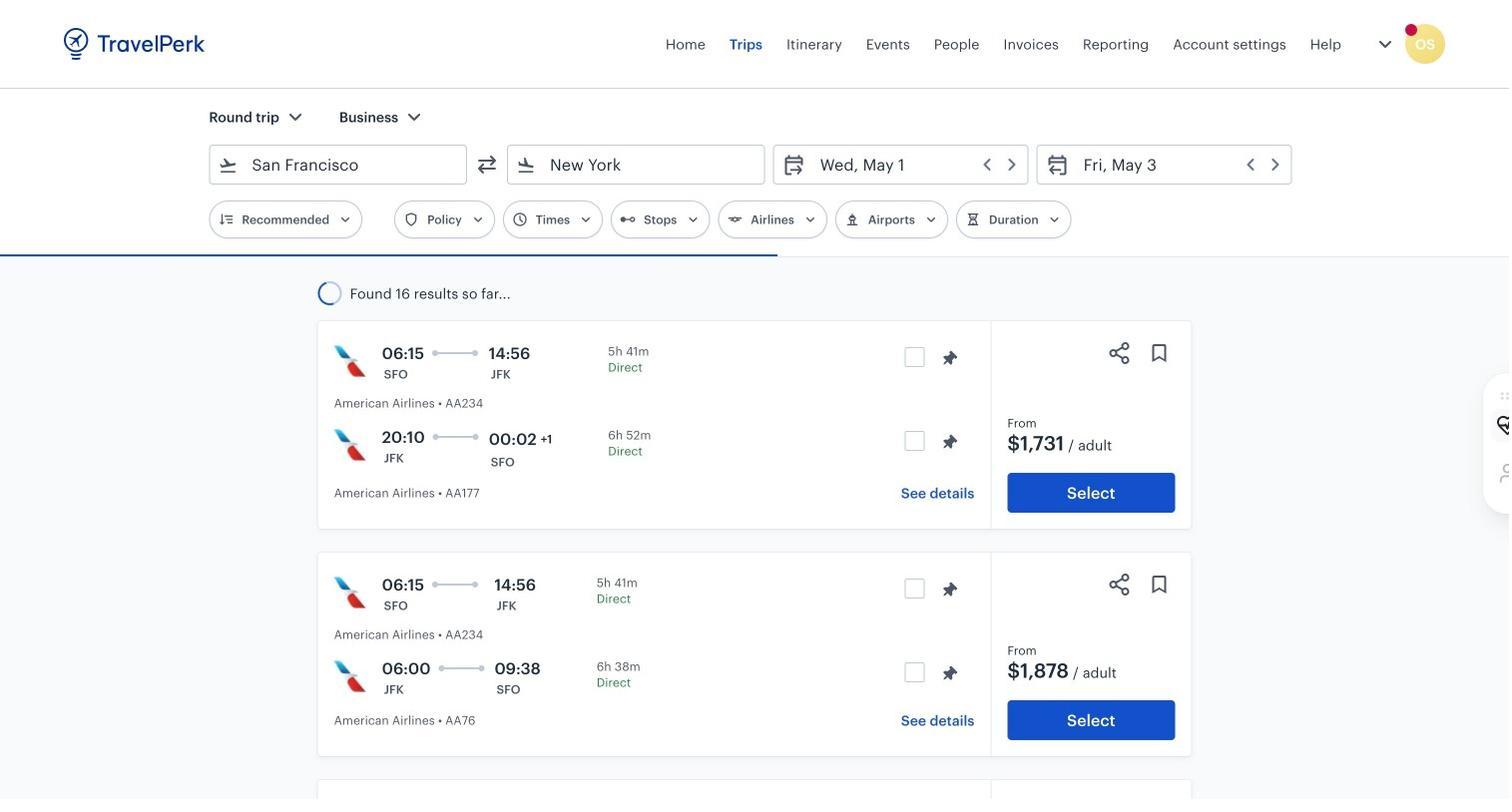 Task type: describe. For each thing, give the bounding box(es) containing it.
american airlines image for 2nd american airlines icon
[[334, 661, 366, 693]]

To search field
[[536, 149, 738, 181]]

2 american airlines image from the top
[[334, 577, 366, 609]]



Task type: vqa. For each thing, say whether or not it's contained in the screenshot.
American Airlines icon to the bottom
yes



Task type: locate. For each thing, give the bounding box(es) containing it.
american airlines image
[[334, 345, 366, 377], [334, 577, 366, 609]]

1 vertical spatial american airlines image
[[334, 577, 366, 609]]

Depart field
[[806, 149, 1020, 181]]

1 vertical spatial american airlines image
[[334, 661, 366, 693]]

1 american airlines image from the top
[[334, 429, 366, 461]]

american airlines image for first american airlines icon from the top
[[334, 429, 366, 461]]

2 american airlines image from the top
[[334, 661, 366, 693]]

Return field
[[1070, 149, 1284, 181]]

From search field
[[238, 149, 440, 181]]

1 american airlines image from the top
[[334, 345, 366, 377]]

0 vertical spatial american airlines image
[[334, 429, 366, 461]]

american airlines image
[[334, 429, 366, 461], [334, 661, 366, 693]]

0 vertical spatial american airlines image
[[334, 345, 366, 377]]



